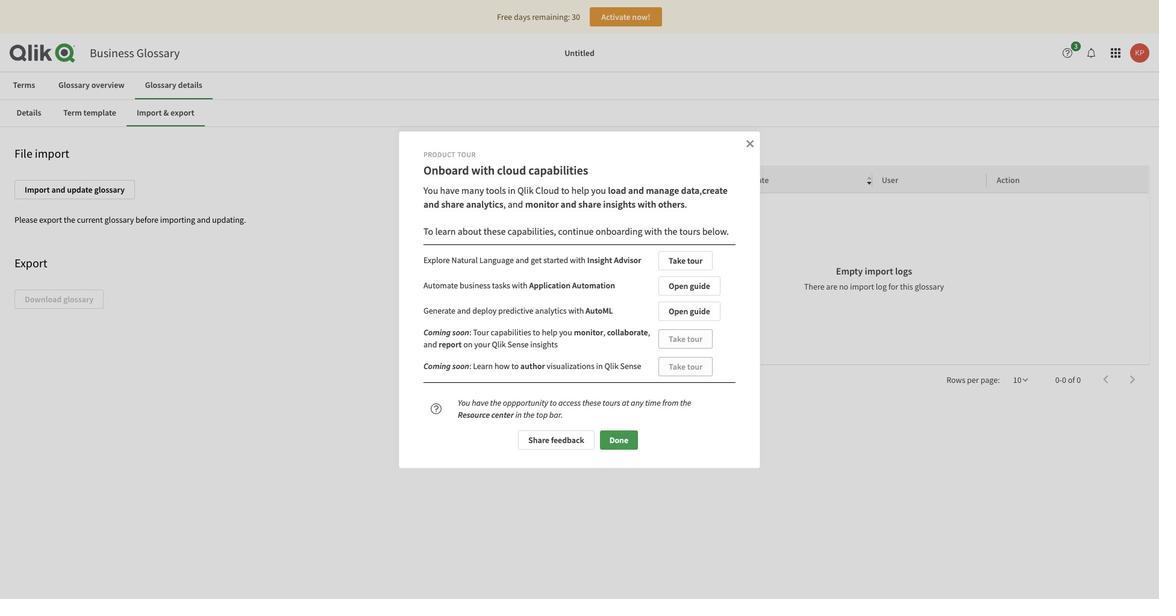 Task type: describe. For each thing, give the bounding box(es) containing it.
&
[[163, 107, 169, 118]]

tasks
[[492, 280, 510, 291]]

you for you have many tools in qlik cloud to help you load and manage data ,
[[424, 184, 438, 196]]

empty import logs there are no import log for this glossary
[[804, 265, 944, 292]]

center
[[492, 410, 514, 420]]

share feedback button
[[518, 431, 595, 450]]

0 vertical spatial these
[[484, 225, 506, 237]]

tab list containing details
[[5, 100, 1152, 127]]

import & export
[[137, 107, 194, 118]]

you for you have the oppportunity to access these tours at any time from the resource center in the top bar.
[[458, 398, 470, 408]]

with left automl
[[568, 305, 584, 316]]

import for import & export
[[137, 107, 162, 118]]

with down others
[[645, 225, 662, 237]]

deploy
[[472, 305, 497, 316]]

details
[[178, 80, 202, 90]]

done button
[[600, 431, 638, 450]]

1 take tour from the top
[[669, 255, 703, 266]]

insights for share
[[603, 198, 636, 210]]

per
[[967, 375, 979, 386]]

to right how
[[512, 361, 519, 372]]

share
[[528, 435, 549, 446]]

open guide for automl
[[669, 306, 710, 317]]

automl
[[586, 305, 613, 316]]

of
[[1068, 375, 1075, 386]]

to right cloud
[[561, 184, 570, 196]]

and left the get
[[516, 255, 529, 266]]

insight
[[587, 255, 612, 266]]

these inside you have the oppportunity to access these tours at any time from the resource center in the top bar.
[[583, 398, 601, 408]]

terms
[[13, 80, 35, 90]]

and right load
[[628, 184, 644, 196]]

cloud
[[536, 184, 559, 196]]

the right from
[[680, 398, 691, 408]]

others
[[658, 198, 685, 210]]

1 horizontal spatial tours
[[680, 225, 700, 237]]

and left 'updating.'
[[197, 215, 210, 225]]

you have the oppportunity to access these tours at any time from the resource center in the top bar.
[[458, 398, 693, 420]]

guide for generate and deploy predictive analytics with automl
[[690, 306, 710, 317]]

business glossary element
[[90, 45, 180, 60]]

collaborate
[[607, 327, 648, 338]]

tour inside product tour onboard with cloud capabilities
[[457, 150, 476, 159]]

0 vertical spatial in
[[508, 184, 516, 196]]

× dialog
[[399, 131, 760, 469]]

1 vertical spatial analytics
[[535, 305, 567, 316]]

generate
[[424, 305, 456, 316]]

glossary inside empty import logs there are no import log for this glossary
[[915, 281, 944, 292]]

capabilities inside product tour onboard with cloud capabilities
[[529, 163, 588, 178]]

get
[[531, 255, 542, 266]]

take tour button for visualizations in qlik sense
[[659, 357, 713, 376]]

and inside , and
[[424, 339, 437, 350]]

glossary for glossary details
[[145, 80, 176, 90]]

automate
[[424, 280, 458, 291]]

rows per page:
[[947, 375, 1000, 386]]

open for generate and deploy predictive analytics with automl
[[669, 306, 688, 317]]

.
[[685, 198, 687, 210]]

analytics inside create and share analytics
[[466, 198, 504, 210]]

open guide button for generate and deploy predictive analytics with automl
[[659, 302, 721, 321]]

report on your qlik sense insights
[[439, 339, 558, 350]]

tools
[[486, 184, 506, 196]]

export inside button
[[171, 107, 194, 118]]

import for empty
[[865, 265, 893, 277]]

1 horizontal spatial qlik
[[518, 184, 534, 196]]

bar.
[[549, 410, 563, 420]]

: for learn
[[469, 361, 471, 372]]

details button
[[5, 100, 53, 127]]

learn
[[473, 361, 493, 372]]

data
[[681, 184, 700, 196]]

before
[[136, 215, 158, 225]]

1 vertical spatial in
[[596, 361, 603, 372]]

1 vertical spatial capabilities
[[491, 327, 531, 338]]

glossary inside button
[[94, 184, 125, 195]]

generate and deploy predictive analytics with automl
[[424, 305, 613, 316]]

1 horizontal spatial monitor
[[574, 327, 603, 338]]

share inside create and share analytics
[[441, 198, 464, 210]]

author
[[521, 361, 545, 372]]

terms button
[[0, 72, 48, 99]]

explore
[[424, 255, 450, 266]]

2 0 from the left
[[1077, 375, 1081, 386]]

tour for insight advisor
[[687, 255, 703, 266]]

at
[[622, 398, 629, 408]]

untitled element
[[238, 48, 922, 58]]

this
[[900, 281, 913, 292]]

please export the current glossary before importing and updating.
[[14, 215, 246, 225]]

now!
[[632, 11, 651, 22]]

please
[[14, 215, 37, 225]]

language
[[480, 255, 514, 266]]

in inside you have the oppportunity to access these tours at any time from the resource center in the top bar.
[[515, 410, 522, 420]]

importing
[[160, 215, 195, 225]]

log
[[876, 281, 887, 292]]

open guide button for automate business tasks with application automation
[[659, 276, 721, 296]]

, and monitor and share insights with others .
[[504, 198, 689, 210]]

business
[[460, 280, 491, 291]]

with right tasks
[[512, 280, 528, 291]]

1 take tour button from the top
[[659, 251, 713, 270]]

file import
[[14, 146, 69, 161]]

import & export button
[[126, 100, 205, 127]]

started
[[544, 255, 568, 266]]

1 vertical spatial export
[[39, 215, 62, 225]]

0-0 of 0
[[1055, 375, 1081, 386]]

1 horizontal spatial you
[[591, 184, 606, 196]]

how
[[495, 361, 510, 372]]

take for visualizations in qlik sense
[[669, 361, 686, 372]]

30
[[572, 11, 580, 22]]

soon for tour
[[452, 327, 469, 338]]

import and update glossary
[[25, 184, 125, 195]]

file
[[14, 146, 32, 161]]

below.
[[702, 225, 729, 237]]

glossary up glossary details
[[137, 45, 180, 60]]

import and update glossary button
[[14, 180, 135, 199]]

glossary details button
[[135, 72, 213, 99]]

template
[[83, 107, 116, 118]]

0 vertical spatial help
[[572, 184, 589, 196]]

advisor
[[614, 255, 641, 266]]

the down oppportunity
[[524, 410, 535, 420]]

have for the
[[472, 398, 489, 408]]

date
[[752, 175, 769, 186]]

take tour button for ,
[[659, 329, 713, 349]]

action
[[997, 175, 1020, 186]]

any
[[631, 398, 644, 408]]

0-
[[1055, 375, 1062, 386]]

log
[[609, 175, 622, 186]]

term template button
[[53, 100, 126, 127]]

× button
[[746, 134, 754, 151]]

with inside product tour onboard with cloud capabilities
[[472, 163, 495, 178]]

untitled
[[565, 48, 595, 58]]

open for automate business tasks with application automation
[[669, 281, 688, 291]]

and up capabilities,
[[508, 198, 523, 210]]

application
[[529, 280, 571, 291]]

1 0 from the left
[[1062, 375, 1067, 386]]

2 vertical spatial qlik
[[605, 361, 619, 372]]



Task type: vqa. For each thing, say whether or not it's contained in the screenshot.
others
yes



Task type: locate. For each thing, give the bounding box(es) containing it.
log file
[[609, 175, 635, 186]]

0 vertical spatial analytics
[[466, 198, 504, 210]]

you up resource
[[458, 398, 470, 408]]

have for many
[[440, 184, 460, 196]]

0 horizontal spatial analytics
[[466, 198, 504, 210]]

glossary up term
[[58, 80, 90, 90]]

1 vertical spatial you
[[458, 398, 470, 408]]

1 take from the top
[[669, 255, 686, 266]]

import up please
[[25, 184, 50, 195]]

1 vertical spatial help
[[542, 327, 558, 338]]

automate business tasks with application automation
[[424, 280, 615, 291]]

import
[[137, 107, 162, 118], [25, 184, 50, 195]]

1 horizontal spatial help
[[572, 184, 589, 196]]

tours
[[680, 225, 700, 237], [603, 398, 620, 408]]

are
[[826, 281, 838, 292]]

0 horizontal spatial you
[[424, 184, 438, 196]]

have inside you have the oppportunity to access these tours at any time from the resource center in the top bar.
[[472, 398, 489, 408]]

monitor down automl
[[574, 327, 603, 338]]

empty
[[836, 265, 863, 277]]

logs
[[895, 265, 912, 277]]

2 open from the top
[[669, 306, 688, 317]]

feedback
[[551, 435, 584, 446]]

glossary
[[94, 184, 125, 195], [105, 215, 134, 225], [915, 281, 944, 292]]

coming up report
[[424, 327, 451, 338]]

glossary up import & export
[[145, 80, 176, 90]]

coming for coming soon : tour capabilities to help you monitor , collaborate
[[424, 327, 451, 338]]

2 take from the top
[[669, 334, 686, 344]]

analytics down tools on the top left of the page
[[466, 198, 504, 210]]

in right tools on the top left of the page
[[508, 184, 516, 196]]

take tour up from
[[669, 361, 703, 372]]

0 horizontal spatial export
[[39, 215, 62, 225]]

insights down coming soon : tour capabilities to help you monitor , collaborate
[[530, 339, 558, 350]]

0 vertical spatial export
[[171, 107, 194, 118]]

0 vertical spatial import
[[35, 146, 69, 161]]

import left &
[[137, 107, 162, 118]]

1 horizontal spatial export
[[171, 107, 194, 118]]

1 vertical spatial open
[[669, 306, 688, 317]]

2 vertical spatial take tour button
[[659, 357, 713, 376]]

create and share analytics
[[424, 184, 730, 210]]

soon
[[452, 327, 469, 338], [452, 361, 469, 372]]

0 horizontal spatial sense
[[508, 339, 529, 350]]

business glossary
[[90, 45, 180, 60]]

the left current
[[64, 215, 75, 225]]

with
[[472, 163, 495, 178], [638, 198, 656, 210], [645, 225, 662, 237], [570, 255, 586, 266], [512, 280, 528, 291], [568, 305, 584, 316]]

qlik down the 'collaborate'
[[605, 361, 619, 372]]

glossary right this
[[915, 281, 944, 292]]

analytics
[[466, 198, 504, 210], [535, 305, 567, 316]]

0 horizontal spatial have
[[440, 184, 460, 196]]

1 vertical spatial take tour
[[669, 334, 703, 344]]

0 vertical spatial insights
[[603, 198, 636, 210]]

to learn about these capabilities, continue onboarding with the tours below.
[[424, 225, 731, 237]]

activate now!
[[601, 11, 651, 22]]

for
[[889, 281, 899, 292]]

the up center
[[490, 398, 501, 408]]

1 vertical spatial open guide
[[669, 306, 710, 317]]

sense down the 'collaborate'
[[620, 361, 641, 372]]

1 vertical spatial open guide button
[[659, 302, 721, 321]]

tours inside you have the oppportunity to access these tours at any time from the resource center in the top bar.
[[603, 398, 620, 408]]

0 vertical spatial import
[[137, 107, 162, 118]]

explore natural language and get started with insight advisor
[[424, 255, 641, 266]]

take tour right the 'collaborate'
[[669, 334, 703, 344]]

glossary inside button
[[58, 80, 90, 90]]

share up to learn about these capabilities, continue onboarding with the tours below.
[[578, 198, 601, 210]]

1 vertical spatial monitor
[[574, 327, 603, 338]]

coming down report
[[424, 361, 451, 372]]

2 : from the top
[[469, 361, 471, 372]]

1 coming from the top
[[424, 327, 451, 338]]

0 vertical spatial you
[[591, 184, 606, 196]]

0 vertical spatial :
[[469, 327, 471, 338]]

take tour button down below.
[[659, 251, 713, 270]]

3 take tour from the top
[[669, 361, 703, 372]]

0 horizontal spatial 0
[[1062, 375, 1067, 386]]

0 vertical spatial monitor
[[525, 198, 559, 210]]

2 vertical spatial in
[[515, 410, 522, 420]]

0 vertical spatial soon
[[452, 327, 469, 338]]

take tour button up from
[[659, 357, 713, 376]]

to inside you have the oppportunity to access these tours at any time from the resource center in the top bar.
[[550, 398, 557, 408]]

export right please
[[39, 215, 62, 225]]

about
[[458, 225, 482, 237]]

2 vertical spatial import
[[850, 281, 874, 292]]

capabilities,
[[508, 225, 556, 237]]

2 share from the left
[[578, 198, 601, 210]]

insights down load
[[603, 198, 636, 210]]

free
[[497, 11, 512, 22]]

glossary inside button
[[145, 80, 176, 90]]

there
[[804, 281, 825, 292]]

your
[[474, 339, 490, 350]]

2 open guide from the top
[[669, 306, 710, 317]]

0 horizontal spatial qlik
[[492, 339, 506, 350]]

2 vertical spatial take tour
[[669, 361, 703, 372]]

1 vertical spatial import
[[865, 265, 893, 277]]

analytics down the application
[[535, 305, 567, 316]]

the
[[64, 215, 75, 225], [664, 225, 678, 237], [490, 398, 501, 408], [680, 398, 691, 408], [524, 410, 535, 420]]

glossary for glossary overview
[[58, 80, 90, 90]]

have down onboard
[[440, 184, 460, 196]]

capabilities
[[529, 163, 588, 178], [491, 327, 531, 338]]

share feedback
[[528, 435, 584, 446]]

1 horizontal spatial share
[[578, 198, 601, 210]]

1 horizontal spatial you
[[458, 398, 470, 408]]

coming for coming soon : learn how to author visualizations in qlik sense
[[424, 361, 451, 372]]

take tour down below.
[[669, 255, 703, 266]]

you down onboard
[[424, 184, 438, 196]]

and left report
[[424, 339, 437, 350]]

0
[[1062, 375, 1067, 386], [1077, 375, 1081, 386]]

soon for learn
[[452, 361, 469, 372]]

to down generate and deploy predictive analytics with automl
[[533, 327, 540, 338]]

1 vertical spatial have
[[472, 398, 489, 408]]

help up author
[[542, 327, 558, 338]]

1 horizontal spatial insights
[[603, 198, 636, 210]]

1 horizontal spatial these
[[583, 398, 601, 408]]

in down oppportunity
[[515, 410, 522, 420]]

1 vertical spatial insights
[[530, 339, 558, 350]]

1 vertical spatial you
[[559, 327, 572, 338]]

no
[[839, 281, 849, 292]]

1 : from the top
[[469, 327, 471, 338]]

have up resource
[[472, 398, 489, 408]]

and up to
[[424, 198, 439, 210]]

1 horizontal spatial have
[[472, 398, 489, 408]]

glossary overview button
[[48, 72, 135, 99]]

0 left of
[[1062, 375, 1067, 386]]

sense down coming soon : tour capabilities to help you monitor , collaborate
[[508, 339, 529, 350]]

1 horizontal spatial 0
[[1077, 375, 1081, 386]]

activate
[[601, 11, 631, 22]]

0 vertical spatial tours
[[680, 225, 700, 237]]

2 soon from the top
[[452, 361, 469, 372]]

cloud
[[497, 163, 526, 178]]

1 vertical spatial tab list
[[5, 100, 1152, 127]]

open guide for application automation
[[669, 281, 710, 291]]

oppportunity
[[503, 398, 548, 408]]

page:
[[981, 375, 1000, 386]]

0 horizontal spatial monitor
[[525, 198, 559, 210]]

0 vertical spatial take tour
[[669, 255, 703, 266]]

these right access
[[583, 398, 601, 408]]

3 take from the top
[[669, 361, 686, 372]]

1 vertical spatial guide
[[690, 306, 710, 317]]

1 horizontal spatial sense
[[620, 361, 641, 372]]

0 vertical spatial have
[[440, 184, 460, 196]]

take tour button
[[659, 251, 713, 270], [659, 329, 713, 349], [659, 357, 713, 376]]

automation
[[572, 280, 615, 291]]

guide for automate business tasks with application automation
[[690, 281, 710, 291]]

in right visualizations
[[596, 361, 603, 372]]

you have many tools in qlik cloud to help you load and manage data ,
[[424, 184, 702, 196]]

to
[[561, 184, 570, 196], [533, 327, 540, 338], [512, 361, 519, 372], [550, 398, 557, 408]]

0 horizontal spatial import
[[25, 184, 50, 195]]

qlik left cloud
[[518, 184, 534, 196]]

0 vertical spatial take tour button
[[659, 251, 713, 270]]

glossary left before
[[105, 215, 134, 225]]

with up many
[[472, 163, 495, 178]]

take tour
[[669, 255, 703, 266], [669, 334, 703, 344], [669, 361, 703, 372]]

open guide
[[669, 281, 710, 291], [669, 306, 710, 317]]

monitor
[[525, 198, 559, 210], [574, 327, 603, 338]]

0 horizontal spatial these
[[484, 225, 506, 237]]

share
[[441, 198, 464, 210], [578, 198, 601, 210]]

tour for : tour capabilities to help you
[[687, 334, 703, 344]]

overview
[[91, 80, 125, 90]]

1 vertical spatial sense
[[620, 361, 641, 372]]

product
[[424, 150, 456, 159]]

take for ,
[[669, 334, 686, 344]]

0 vertical spatial sense
[[508, 339, 529, 350]]

soon up on
[[452, 327, 469, 338]]

take right advisor
[[669, 255, 686, 266]]

2 vertical spatial take
[[669, 361, 686, 372]]

details
[[17, 107, 41, 118]]

export
[[14, 255, 47, 271]]

and left the update
[[51, 184, 65, 195]]

natural
[[452, 255, 478, 266]]

2 open guide button from the top
[[659, 302, 721, 321]]

0 vertical spatial coming
[[424, 327, 451, 338]]

0 vertical spatial open
[[669, 281, 688, 291]]

you up visualizations
[[559, 327, 572, 338]]

share down many
[[441, 198, 464, 210]]

visualizations
[[547, 361, 595, 372]]

1 horizontal spatial import
[[137, 107, 162, 118]]

import for file
[[35, 146, 69, 161]]

0 horizontal spatial you
[[559, 327, 572, 338]]

import right the "no"
[[850, 281, 874, 292]]

continue
[[558, 225, 594, 237]]

monitor down cloud
[[525, 198, 559, 210]]

1 vertical spatial glossary
[[105, 215, 134, 225]]

1 open from the top
[[669, 281, 688, 291]]

learn
[[435, 225, 456, 237]]

0 right of
[[1077, 375, 1081, 386]]

product tour onboard with cloud capabilities
[[424, 150, 588, 178]]

1 vertical spatial tours
[[603, 398, 620, 408]]

0 horizontal spatial share
[[441, 198, 464, 210]]

1 vertical spatial these
[[583, 398, 601, 408]]

resource center image
[[424, 395, 449, 422]]

import for import and update glossary
[[25, 184, 50, 195]]

from
[[662, 398, 679, 408]]

insights for sense
[[530, 339, 558, 350]]

access
[[558, 398, 581, 408]]

coming soon : learn how to author visualizations in qlik sense
[[424, 361, 641, 372]]

3 take tour button from the top
[[659, 357, 713, 376]]

0 horizontal spatial tours
[[603, 398, 620, 408]]

1 vertical spatial take tour button
[[659, 329, 713, 349]]

0 vertical spatial take
[[669, 255, 686, 266]]

you up , and monitor and share insights with others .
[[591, 184, 606, 196]]

2 coming from the top
[[424, 361, 451, 372]]

take tour for visualizations in qlik sense
[[669, 361, 703, 372]]

1 vertical spatial take
[[669, 334, 686, 344]]

resource
[[458, 410, 490, 420]]

1 open guide button from the top
[[659, 276, 721, 296]]

: left tour
[[469, 327, 471, 338]]

updating.
[[212, 215, 246, 225]]

2 take tour button from the top
[[659, 329, 713, 349]]

capabilities up you have many tools in qlik cloud to help you load and manage data ,
[[529, 163, 588, 178]]

soon left learn
[[452, 361, 469, 372]]

on
[[463, 339, 473, 350]]

many
[[461, 184, 484, 196]]

import up log
[[865, 265, 893, 277]]

take up from
[[669, 361, 686, 372]]

these right about
[[484, 225, 506, 237]]

0 vertical spatial open guide button
[[659, 276, 721, 296]]

help up , and monitor and share insights with others .
[[572, 184, 589, 196]]

user
[[882, 175, 899, 186]]

1 vertical spatial soon
[[452, 361, 469, 372]]

and down you have many tools in qlik cloud to help you load and manage data ,
[[561, 198, 577, 210]]

2 horizontal spatial qlik
[[605, 361, 619, 372]]

qlik
[[518, 184, 534, 196], [492, 339, 506, 350], [605, 361, 619, 372]]

predictive
[[498, 305, 534, 316]]

0 vertical spatial tab list
[[0, 72, 1159, 99]]

and inside create and share analytics
[[424, 198, 439, 210]]

1 vertical spatial qlik
[[492, 339, 506, 350]]

export
[[171, 107, 194, 118], [39, 215, 62, 225]]

: left learn
[[469, 361, 471, 372]]

tab list
[[0, 72, 1159, 99], [5, 100, 1152, 127]]

1 open guide from the top
[[669, 281, 710, 291]]

with down manage
[[638, 198, 656, 210]]

take right the 'collaborate'
[[669, 334, 686, 344]]

import right "file"
[[35, 146, 69, 161]]

0 vertical spatial you
[[424, 184, 438, 196]]

take tour button right the 'collaborate'
[[659, 329, 713, 349]]

tours left below.
[[680, 225, 700, 237]]

2 vertical spatial glossary
[[915, 281, 944, 292]]

and left the deploy
[[457, 305, 471, 316]]

to up bar.
[[550, 398, 557, 408]]

free days remaining: 30
[[497, 11, 580, 22]]

tab list down untitled
[[5, 100, 1152, 127]]

1 soon from the top
[[452, 327, 469, 338]]

tour
[[473, 327, 489, 338]]

1 vertical spatial coming
[[424, 361, 451, 372]]

import inside tab list
[[137, 107, 162, 118]]

take tour for ,
[[669, 334, 703, 344]]

0 vertical spatial guide
[[690, 281, 710, 291]]

0 vertical spatial open guide
[[669, 281, 710, 291]]

0 vertical spatial glossary
[[94, 184, 125, 195]]

qlik right your
[[492, 339, 506, 350]]

1 vertical spatial import
[[25, 184, 50, 195]]

capabilities up "report on your qlik sense insights"
[[491, 327, 531, 338]]

: for tour
[[469, 327, 471, 338]]

onboarding
[[596, 225, 643, 237]]

tour for : learn how to
[[687, 361, 703, 372]]

1 guide from the top
[[690, 281, 710, 291]]

1 vertical spatial :
[[469, 361, 471, 372]]

load
[[608, 184, 626, 196]]

2 take tour from the top
[[669, 334, 703, 344]]

, and
[[424, 327, 652, 350]]

and
[[628, 184, 644, 196], [51, 184, 65, 195], [424, 198, 439, 210], [508, 198, 523, 210], [561, 198, 577, 210], [197, 215, 210, 225], [516, 255, 529, 266], [457, 305, 471, 316], [424, 339, 437, 350]]

export right &
[[171, 107, 194, 118]]

1 share from the left
[[441, 198, 464, 210]]

with right the started
[[570, 255, 586, 266]]

the down others
[[664, 225, 678, 237]]

0 horizontal spatial insights
[[530, 339, 558, 350]]

glossary right the update
[[94, 184, 125, 195]]

file
[[623, 175, 635, 186]]

, inside , and
[[648, 327, 650, 338]]

0 vertical spatial qlik
[[518, 184, 534, 196]]

you inside you have the oppportunity to access these tours at any time from the resource center in the top bar.
[[458, 398, 470, 408]]

1 horizontal spatial analytics
[[535, 305, 567, 316]]

tours left the "at"
[[603, 398, 620, 408]]

0 vertical spatial capabilities
[[529, 163, 588, 178]]

manage
[[646, 184, 679, 196]]

×
[[746, 134, 754, 151]]

0 horizontal spatial help
[[542, 327, 558, 338]]

tab list containing terms
[[0, 72, 1159, 99]]

2 guide from the top
[[690, 306, 710, 317]]

and inside button
[[51, 184, 65, 195]]

days
[[514, 11, 530, 22]]

remaining:
[[532, 11, 570, 22]]

tab list down untitled element
[[0, 72, 1159, 99]]

done
[[610, 435, 628, 446]]

activate now! link
[[590, 7, 662, 27]]



